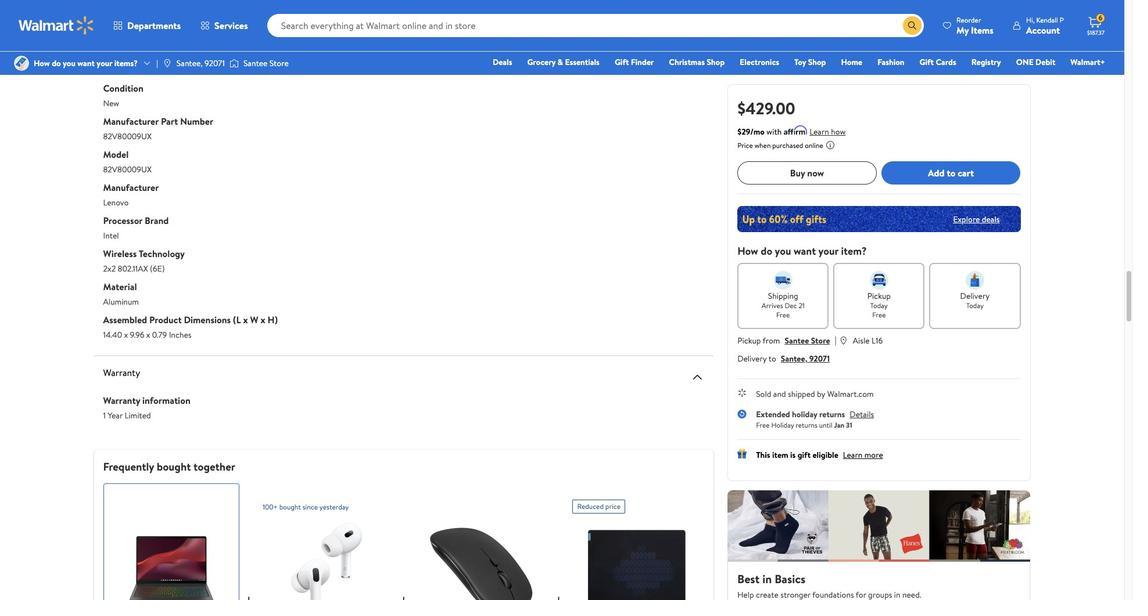 Task type: describe. For each thing, give the bounding box(es) containing it.
2 lenovo from the top
[[103, 197, 129, 209]]

gift
[[798, 450, 811, 461]]

reorder my items
[[957, 15, 994, 36]]

item?
[[841, 244, 867, 259]]

model
[[103, 148, 129, 161]]

with
[[767, 126, 782, 138]]

shipping
[[768, 291, 798, 302]]

delivery for today
[[960, 291, 990, 302]]

ghz
[[114, 31, 129, 43]]

walmart.com
[[827, 389, 874, 400]]

intel
[[103, 230, 119, 242]]

bought for 100+
[[279, 503, 301, 513]]

 image for santee, 92071
[[163, 59, 172, 68]]

explore deals link
[[949, 209, 1004, 230]]

part
[[161, 115, 178, 128]]

learn how
[[810, 126, 846, 138]]

intent image for delivery image
[[966, 271, 984, 290]]

1 horizontal spatial learn
[[843, 450, 863, 461]]

shipped
[[788, 389, 815, 400]]

services button
[[191, 12, 258, 40]]

gifting made easy image
[[738, 450, 747, 459]]

details
[[850, 409, 874, 421]]

toy shop
[[794, 56, 826, 68]]

santee, 92071
[[177, 58, 225, 69]]

aluminum
[[103, 296, 139, 308]]

0 horizontal spatial 92071
[[205, 58, 225, 69]]

by
[[817, 389, 825, 400]]

santee inside the pickup from santee store |
[[785, 335, 809, 347]]

31
[[846, 420, 852, 430]]

your for items?
[[97, 58, 112, 69]]

hi, kendall p account
[[1026, 15, 1064, 36]]

and
[[773, 389, 786, 400]]

0 horizontal spatial santee,
[[177, 58, 203, 69]]

free for details
[[756, 420, 770, 430]]

2 manufacturer from the top
[[103, 181, 159, 194]]

deals
[[982, 214, 1000, 225]]

fashion link
[[872, 56, 910, 69]]

this item is gift eligible learn more
[[756, 450, 883, 461]]

1 horizontal spatial returns
[[819, 409, 845, 421]]

(6e)
[[150, 263, 165, 275]]

 image for how do you want your items?
[[14, 56, 29, 71]]

account
[[1026, 24, 1060, 36]]

6
[[1099, 13, 1103, 23]]

wireless
[[103, 248, 137, 260]]

0 horizontal spatial |
[[156, 58, 158, 69]]

how for how do you want your item?
[[738, 244, 758, 259]]

christmas shop link
[[664, 56, 730, 69]]

home
[[841, 56, 862, 68]]

explore
[[953, 214, 980, 225]]

pickup today free
[[867, 291, 891, 320]]

toy
[[794, 56, 806, 68]]

technology
[[139, 248, 185, 260]]

gift finder link
[[610, 56, 659, 69]]

shop for christmas shop
[[707, 56, 725, 68]]

is
[[790, 450, 796, 461]]

add
[[928, 167, 945, 179]]

how do you want your item?
[[738, 244, 867, 259]]

x right w
[[261, 314, 265, 327]]

&
[[558, 56, 563, 68]]

0 vertical spatial santee
[[243, 58, 268, 69]]

1 manufacturer from the top
[[103, 115, 159, 128]]

departments button
[[103, 12, 191, 40]]

eligible
[[813, 450, 838, 461]]

intent image for shipping image
[[774, 271, 792, 290]]

debit
[[1036, 56, 1056, 68]]

warranty information 1 year limited
[[103, 395, 190, 422]]

shop for toy shop
[[808, 56, 826, 68]]

up to sixty percent off deals. shop now. image
[[738, 206, 1021, 232]]

1 vertical spatial |
[[835, 334, 837, 347]]

1 horizontal spatial santee,
[[781, 353, 807, 365]]

learn more button
[[843, 450, 883, 461]]

processor speed 1.2 ghz brand lenovo condition new manufacturer part number 82v80009ux model 82v80009ux manufacturer lenovo processor brand intel wireless technology 2x2 802.11ax (6e) material aluminum assembled product dimensions (l x w x h) 14.40 x 9.96 x 0.79 inches
[[103, 16, 278, 341]]

(l
[[233, 314, 241, 327]]

1
[[103, 410, 106, 422]]

new
[[103, 98, 119, 109]]

Search search field
[[267, 14, 924, 37]]

my
[[957, 24, 969, 36]]

1 lenovo from the top
[[103, 64, 129, 76]]

gift cards
[[920, 56, 956, 68]]

do for how do you want your item?
[[761, 244, 772, 259]]

$429.00
[[738, 97, 795, 120]]

$29/mo with
[[738, 126, 782, 138]]

1 82v80009ux from the top
[[103, 131, 152, 142]]

2 processor from the top
[[103, 214, 142, 227]]

price
[[738, 141, 753, 151]]

one debit link
[[1011, 56, 1061, 69]]

explore deals
[[953, 214, 1000, 225]]

intent image for pickup image
[[870, 271, 888, 290]]

walmart+ link
[[1065, 56, 1111, 69]]

free inside pickup today free
[[872, 310, 886, 320]]

limited
[[125, 410, 151, 422]]

warranty for warranty information 1 year limited
[[103, 395, 140, 407]]

together
[[193, 460, 235, 475]]

aisle
[[853, 335, 870, 347]]

price
[[605, 502, 621, 512]]

walmart+
[[1071, 56, 1105, 68]]

gift for gift finder
[[615, 56, 629, 68]]

sold
[[756, 389, 771, 400]]

learn inside button
[[810, 126, 829, 138]]

christmas shop
[[669, 56, 725, 68]]

now
[[807, 167, 824, 179]]

1.2
[[103, 31, 112, 43]]

more
[[865, 450, 883, 461]]

cards
[[936, 56, 956, 68]]

today for pickup
[[870, 301, 888, 311]]

$187.37
[[1087, 28, 1105, 37]]

santee, 92071 button
[[781, 353, 830, 365]]

delivery to santee, 92071
[[738, 353, 830, 365]]

gift cards link
[[914, 56, 962, 69]]



Task type: locate. For each thing, give the bounding box(es) containing it.
legal information image
[[826, 141, 835, 150]]

2 82v80009ux from the top
[[103, 164, 152, 175]]

santee, down the pickup from santee store |
[[781, 353, 807, 365]]

1 horizontal spatial pickup
[[867, 291, 891, 302]]

1 horizontal spatial do
[[761, 244, 772, 259]]

shipping arrives dec 21 free
[[762, 291, 805, 320]]

1 warranty from the top
[[103, 367, 140, 379]]

to for delivery
[[769, 353, 776, 365]]

1 shop from the left
[[707, 56, 725, 68]]

online
[[805, 141, 823, 151]]

santee up santee, 92071 button
[[785, 335, 809, 347]]

you
[[63, 58, 75, 69], [775, 244, 791, 259]]

1 vertical spatial manufacturer
[[103, 181, 159, 194]]

1 horizontal spatial to
[[947, 167, 956, 179]]

toy shop link
[[789, 56, 831, 69]]

1 vertical spatial santee
[[785, 335, 809, 347]]

condition
[[103, 82, 143, 95]]

0 vertical spatial manufacturer
[[103, 115, 159, 128]]

plus image
[[397, 595, 411, 601], [552, 595, 566, 601]]

pickup down 'intent image for pickup'
[[867, 291, 891, 302]]

your for item?
[[818, 244, 839, 259]]

pickup inside the pickup from santee store |
[[738, 335, 761, 347]]

0 horizontal spatial delivery
[[738, 353, 767, 365]]

processor up the intel
[[103, 214, 142, 227]]

holiday
[[792, 409, 817, 421]]

Walmart Site-Wide search field
[[267, 14, 924, 37]]

brand up technology
[[145, 214, 169, 227]]

1 gift from the left
[[615, 56, 629, 68]]

1 vertical spatial lenovo
[[103, 197, 129, 209]]

assembled
[[103, 314, 147, 327]]

1 vertical spatial warranty
[[103, 395, 140, 407]]

warranty inside warranty information 1 year limited
[[103, 395, 140, 407]]

services
[[214, 19, 248, 32]]

0 vertical spatial your
[[97, 58, 112, 69]]

want for items?
[[77, 58, 95, 69]]

1 horizontal spatial how
[[738, 244, 758, 259]]

bought right the 100+
[[279, 503, 301, 513]]

0 vertical spatial brand
[[103, 49, 127, 62]]

1 horizontal spatial bought
[[279, 503, 301, 513]]

1 today from the left
[[870, 301, 888, 311]]

extended holiday returns details free holiday returns until jan 31
[[756, 409, 874, 430]]

today down 'intent image for pickup'
[[870, 301, 888, 311]]

shop right christmas
[[707, 56, 725, 68]]

want left items?
[[77, 58, 95, 69]]

add to cart button
[[881, 162, 1021, 185]]

1 horizontal spatial you
[[775, 244, 791, 259]]

returns left 31
[[819, 409, 845, 421]]

1 horizontal spatial free
[[776, 310, 790, 320]]

gift for gift cards
[[920, 56, 934, 68]]

sold and shipped by walmart.com
[[756, 389, 874, 400]]

x right 9.96
[[146, 329, 150, 341]]

1 horizontal spatial want
[[794, 244, 816, 259]]

0 vertical spatial how
[[34, 58, 50, 69]]

 image down walmart image at the top of the page
[[14, 56, 29, 71]]

| left aisle
[[835, 334, 837, 347]]

your left item?
[[818, 244, 839, 259]]

82v80009ux down model
[[103, 164, 152, 175]]

add to cart
[[928, 167, 974, 179]]

| right items?
[[156, 58, 158, 69]]

processor
[[103, 16, 142, 28], [103, 214, 142, 227]]

1 vertical spatial processor
[[103, 214, 142, 227]]

1 horizontal spatial santee
[[785, 335, 809, 347]]

lenovo up 'condition'
[[103, 64, 129, 76]]

0 horizontal spatial your
[[97, 58, 112, 69]]

material
[[103, 281, 137, 293]]

1 horizontal spatial 92071
[[809, 353, 830, 365]]

0 vertical spatial you
[[63, 58, 75, 69]]

0 vertical spatial warranty
[[103, 367, 140, 379]]

0 vertical spatial store
[[270, 58, 289, 69]]

1 vertical spatial to
[[769, 353, 776, 365]]

to down the from on the right
[[769, 353, 776, 365]]

1 plus image from the left
[[397, 595, 411, 601]]

items
[[971, 24, 994, 36]]

kendall
[[1036, 15, 1058, 25]]

1 horizontal spatial gift
[[920, 56, 934, 68]]

2 gift from the left
[[920, 56, 934, 68]]

gift left cards
[[920, 56, 934, 68]]

1 horizontal spatial brand
[[145, 214, 169, 227]]

do down walmart image at the top of the page
[[52, 58, 61, 69]]

lenovo ideapad gaming cloth mouse pad l image
[[582, 519, 690, 601]]

buy now
[[790, 167, 824, 179]]

warranty image
[[690, 371, 704, 385]]

0 vertical spatial learn
[[810, 126, 829, 138]]

free up l16
[[872, 310, 886, 320]]

do up 'shipping'
[[761, 244, 772, 259]]

free left holiday
[[756, 420, 770, 430]]

1 vertical spatial store
[[811, 335, 830, 347]]

pickup for pickup today free
[[867, 291, 891, 302]]

 image
[[14, 56, 29, 71], [163, 59, 172, 68]]

you for how do you want your items?
[[63, 58, 75, 69]]

to inside button
[[947, 167, 956, 179]]

do for how do you want your items?
[[52, 58, 61, 69]]

6 $187.37
[[1087, 13, 1105, 37]]

0 vertical spatial delivery
[[960, 291, 990, 302]]

free inside the extended holiday returns details free holiday returns until jan 31
[[756, 420, 770, 430]]

l16
[[872, 335, 883, 347]]

warranty up year
[[103, 395, 140, 407]]

14.40
[[103, 329, 122, 341]]

details button
[[850, 409, 874, 421]]

pickup left the from on the right
[[738, 335, 761, 347]]

plus image
[[242, 595, 256, 601]]

0 vertical spatial lenovo
[[103, 64, 129, 76]]

you up intent image for shipping
[[775, 244, 791, 259]]

how for how do you want your items?
[[34, 58, 50, 69]]

deals
[[493, 56, 512, 68]]

learn how button
[[810, 126, 846, 138]]

your left items?
[[97, 58, 112, 69]]

you down walmart image at the top of the page
[[63, 58, 75, 69]]

hi,
[[1026, 15, 1035, 25]]

your
[[97, 58, 112, 69], [818, 244, 839, 259]]

deals link
[[488, 56, 517, 69]]

92071
[[205, 58, 225, 69], [809, 353, 830, 365]]

1 horizontal spatial your
[[818, 244, 839, 259]]

1 vertical spatial delivery
[[738, 353, 767, 365]]

0 vertical spatial 92071
[[205, 58, 225, 69]]

search icon image
[[908, 21, 917, 30]]

arrives
[[762, 301, 783, 311]]

santee
[[243, 58, 268, 69], [785, 335, 809, 347]]

today for delivery
[[966, 301, 984, 311]]

0 vertical spatial pickup
[[867, 291, 891, 302]]

manufacturer down model
[[103, 181, 159, 194]]

0 horizontal spatial how
[[34, 58, 50, 69]]

want left item?
[[794, 244, 816, 259]]

warranty
[[103, 367, 140, 379], [103, 395, 140, 407]]

0 horizontal spatial do
[[52, 58, 61, 69]]

price when purchased online
[[738, 141, 823, 151]]

0 horizontal spatial gift
[[615, 56, 629, 68]]

100+ bought since yesterday
[[263, 503, 349, 513]]

store inside the pickup from santee store |
[[811, 335, 830, 347]]

item
[[772, 450, 788, 461]]

aisle l16
[[853, 335, 883, 347]]

bought
[[157, 460, 191, 475], [279, 503, 301, 513]]

learn up online
[[810, 126, 829, 138]]

affirm image
[[784, 126, 807, 135]]

santee store button
[[785, 335, 830, 347]]

82v80009ux
[[103, 131, 152, 142], [103, 164, 152, 175]]

2x2
[[103, 263, 116, 275]]

finder
[[631, 56, 654, 68]]

0 vertical spatial |
[[156, 58, 158, 69]]

fashion
[[878, 56, 905, 68]]

reduced price
[[577, 502, 621, 512]]

1 vertical spatial want
[[794, 244, 816, 259]]

frequently
[[103, 460, 154, 475]]

today inside pickup today free
[[870, 301, 888, 311]]

1 horizontal spatial delivery
[[960, 291, 990, 302]]

1 vertical spatial santee,
[[781, 353, 807, 365]]

you for how do you want your item?
[[775, 244, 791, 259]]

returns left the until
[[796, 420, 818, 430]]

free inside shipping arrives dec 21 free
[[776, 310, 790, 320]]

0 horizontal spatial you
[[63, 58, 75, 69]]

brand
[[103, 49, 127, 62], [145, 214, 169, 227]]

yesterday
[[320, 503, 349, 513]]

apple airpods pro (2nd generation) - lightning image
[[272, 519, 380, 601]]

until
[[819, 420, 833, 430]]

essentials
[[565, 56, 600, 68]]

0 horizontal spatial bought
[[157, 460, 191, 475]]

1 vertical spatial do
[[761, 244, 772, 259]]

to for add
[[947, 167, 956, 179]]

0 horizontal spatial to
[[769, 353, 776, 365]]

0 horizontal spatial shop
[[707, 56, 725, 68]]

extended
[[756, 409, 790, 421]]

electronics link
[[735, 56, 785, 69]]

0 horizontal spatial santee
[[243, 58, 268, 69]]

warranty for warranty
[[103, 367, 140, 379]]

1 vertical spatial you
[[775, 244, 791, 259]]

2 warranty from the top
[[103, 395, 140, 407]]

0 vertical spatial want
[[77, 58, 95, 69]]

x right (l
[[243, 314, 248, 327]]

shop right toy at the right of page
[[808, 56, 826, 68]]

santee store
[[243, 58, 289, 69]]

0 horizontal spatial store
[[270, 58, 289, 69]]

jan
[[834, 420, 844, 430]]

1 horizontal spatial today
[[966, 301, 984, 311]]

 image left "santee, 92071"
[[163, 59, 172, 68]]

bought left together
[[157, 460, 191, 475]]

1 horizontal spatial |
[[835, 334, 837, 347]]

0 horizontal spatial free
[[756, 420, 770, 430]]

2 plus image from the left
[[552, 595, 566, 601]]

x left 9.96
[[124, 329, 128, 341]]

1 processor from the top
[[103, 16, 142, 28]]

pickup for pickup from santee store |
[[738, 335, 761, 347]]

lenovo up the intel
[[103, 197, 129, 209]]

bluetooth mouse, rechargeable wireless mouse for ipad 10.2 (2020) bluetooth wireless mouse designed for laptop / pc / mac / ipad pro / computer / tablet / android - black image
[[427, 519, 535, 601]]

cart
[[958, 167, 974, 179]]

w
[[250, 314, 258, 327]]

1 vertical spatial bought
[[279, 503, 301, 513]]

one debit
[[1016, 56, 1056, 68]]

delivery down intent image for delivery
[[960, 291, 990, 302]]

departments
[[127, 19, 181, 32]]

$29/mo
[[738, 126, 765, 138]]

2 shop from the left
[[808, 56, 826, 68]]

free down 'shipping'
[[776, 310, 790, 320]]

1 horizontal spatial shop
[[808, 56, 826, 68]]

shop
[[707, 56, 725, 68], [808, 56, 826, 68]]

2 today from the left
[[966, 301, 984, 311]]

1 horizontal spatial  image
[[163, 59, 172, 68]]

walmart image
[[19, 16, 94, 35]]

1 vertical spatial how
[[738, 244, 758, 259]]

2 horizontal spatial free
[[872, 310, 886, 320]]

82v80009ux up model
[[103, 131, 152, 142]]

pickup
[[867, 291, 891, 302], [738, 335, 761, 347]]

dec
[[785, 301, 797, 311]]

warranty down 14.40
[[103, 367, 140, 379]]

processor up ghz
[[103, 16, 142, 28]]

manufacturer down new
[[103, 115, 159, 128]]

santee, down services dropdown button
[[177, 58, 203, 69]]

purchased
[[772, 141, 803, 151]]

lenovo ideapad gaming chromebook laptop, 16.0" wqxga 2.5k ips, intel core i3-1215u, 8gb ram, 128gb emmc, storm grey, 82v80009ux, cloud gaming image
[[117, 519, 225, 601]]

bought for frequently
[[157, 460, 191, 475]]

want for item?
[[794, 244, 816, 259]]

1 vertical spatial learn
[[843, 450, 863, 461]]

0 horizontal spatial brand
[[103, 49, 127, 62]]

learn left more
[[843, 450, 863, 461]]

0 vertical spatial to
[[947, 167, 956, 179]]

0 horizontal spatial returns
[[796, 420, 818, 430]]

santee down services at the top left of page
[[243, 58, 268, 69]]

0 vertical spatial processor
[[103, 16, 142, 28]]

to left cart on the right
[[947, 167, 956, 179]]

92071 down services dropdown button
[[205, 58, 225, 69]]

delivery down the from on the right
[[738, 353, 767, 365]]

0 vertical spatial do
[[52, 58, 61, 69]]

do
[[52, 58, 61, 69], [761, 244, 772, 259]]

9.96
[[130, 329, 144, 341]]

0 horizontal spatial  image
[[14, 56, 29, 71]]

802.11ax
[[118, 263, 148, 275]]

 image
[[229, 58, 239, 69]]

1 horizontal spatial store
[[811, 335, 830, 347]]

buy now button
[[738, 162, 877, 185]]

1 horizontal spatial plus image
[[552, 595, 566, 601]]

electronics
[[740, 56, 779, 68]]

0 vertical spatial 82v80009ux
[[103, 131, 152, 142]]

grocery
[[527, 56, 556, 68]]

today down intent image for delivery
[[966, 301, 984, 311]]

92071 down santee store button
[[809, 353, 830, 365]]

1 vertical spatial brand
[[145, 214, 169, 227]]

inches
[[169, 329, 191, 341]]

0 horizontal spatial plus image
[[397, 595, 411, 601]]

0 horizontal spatial today
[[870, 301, 888, 311]]

1 vertical spatial 82v80009ux
[[103, 164, 152, 175]]

1 vertical spatial pickup
[[738, 335, 761, 347]]

0 vertical spatial bought
[[157, 460, 191, 475]]

free
[[776, 310, 790, 320], [872, 310, 886, 320], [756, 420, 770, 430]]

delivery for to
[[738, 353, 767, 365]]

gift left finder
[[615, 56, 629, 68]]

brand down ghz
[[103, 49, 127, 62]]

free for 21
[[776, 310, 790, 320]]

today inside delivery today
[[966, 301, 984, 311]]

0 horizontal spatial pickup
[[738, 335, 761, 347]]

1 vertical spatial your
[[818, 244, 839, 259]]

0 horizontal spatial learn
[[810, 126, 829, 138]]

returns
[[819, 409, 845, 421], [796, 420, 818, 430]]

information
[[142, 395, 190, 407]]

1 vertical spatial 92071
[[809, 353, 830, 365]]

0 vertical spatial santee,
[[177, 58, 203, 69]]

0 horizontal spatial want
[[77, 58, 95, 69]]



Task type: vqa. For each thing, say whether or not it's contained in the screenshot.
first $129.00 from the right
no



